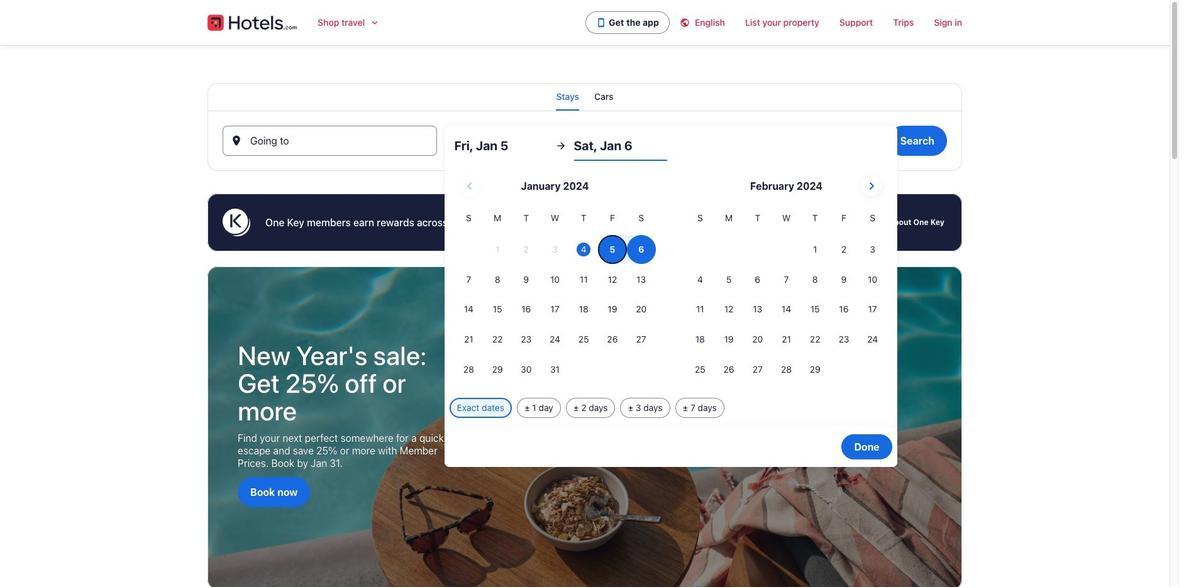 Task type: describe. For each thing, give the bounding box(es) containing it.
february 2024 element
[[686, 211, 887, 386]]

today element
[[577, 243, 591, 257]]

wooden table with sunglasses image
[[208, 267, 962, 588]]

directional image
[[555, 140, 566, 152]]

january 2024 element
[[455, 211, 656, 386]]

download the app button image
[[596, 18, 606, 28]]

small image
[[680, 18, 695, 28]]



Task type: vqa. For each thing, say whether or not it's contained in the screenshot.
first Midsize SUV from the top of the page
no



Task type: locate. For each thing, give the bounding box(es) containing it.
hotels logo image
[[208, 13, 298, 33]]

tab list
[[208, 83, 962, 111]]

previous month image
[[462, 179, 478, 194]]

shop travel image
[[370, 18, 380, 28]]

next month image
[[864, 179, 879, 194]]

main content
[[0, 45, 1170, 588]]

application
[[455, 171, 887, 386]]



